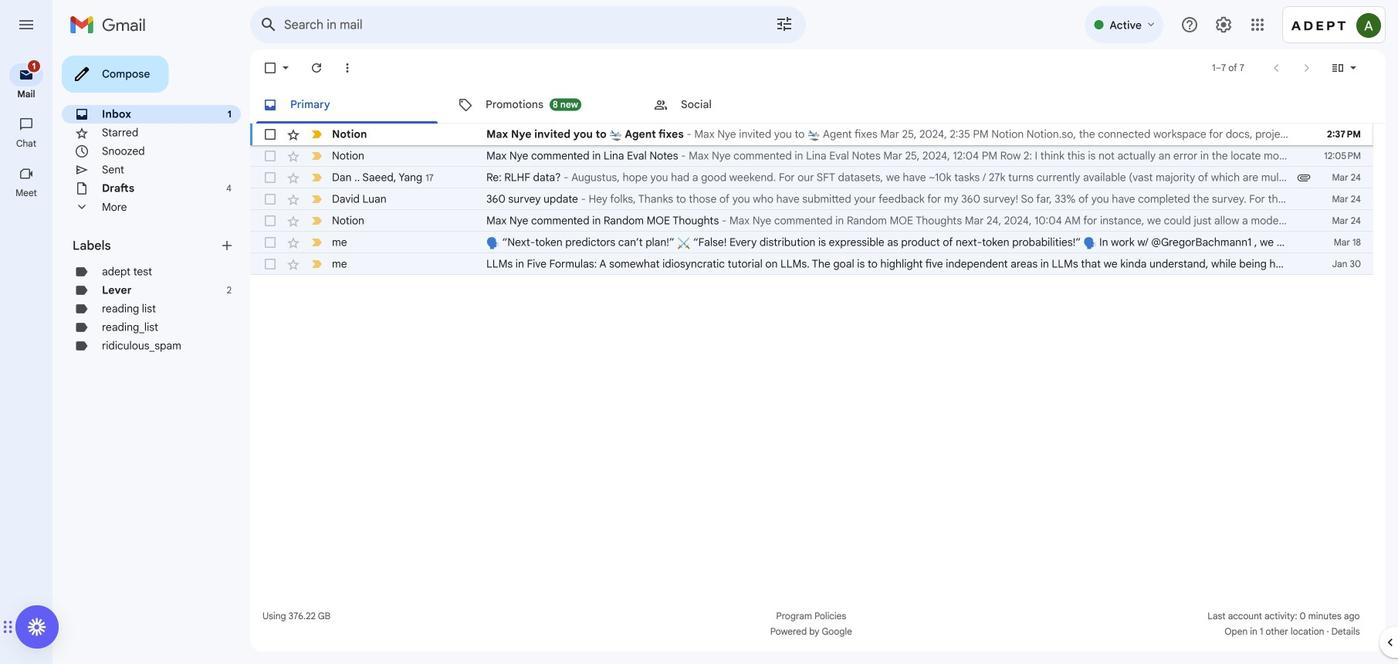 Task type: vqa. For each thing, say whether or not it's contained in the screenshot.
Velvet
no



Task type: describe. For each thing, give the bounding box(es) containing it.
6 row from the top
[[250, 232, 1399, 253]]

promotions, 8 new messages, tab
[[446, 87, 640, 124]]

⚔️ image
[[678, 237, 691, 250]]

Search in mail text field
[[284, 17, 732, 32]]

refresh image
[[309, 60, 324, 76]]

4 row from the top
[[250, 188, 1374, 210]]

2 move image from the left
[[8, 618, 13, 636]]

record a loom image
[[28, 618, 46, 636]]

🛬 image
[[808, 129, 821, 142]]

7 row from the top
[[250, 253, 1399, 275]]

settings image
[[1215, 15, 1233, 34]]



Task type: locate. For each thing, give the bounding box(es) containing it.
0 horizontal spatial 🗣️ image
[[487, 237, 500, 250]]

primary tab
[[250, 87, 444, 124]]

support image
[[1181, 15, 1199, 34]]

more email options image
[[340, 60, 355, 76]]

main menu image
[[17, 15, 36, 34]]

toggle split pane mode image
[[1331, 60, 1346, 76]]

None checkbox
[[263, 127, 278, 142], [263, 235, 278, 250], [263, 256, 278, 272], [263, 127, 278, 142], [263, 235, 278, 250], [263, 256, 278, 272]]

row
[[250, 124, 1374, 145], [250, 145, 1374, 167], [250, 167, 1374, 188], [250, 188, 1374, 210], [250, 210, 1374, 232], [250, 232, 1399, 253], [250, 253, 1399, 275]]

heading
[[0, 88, 53, 100], [0, 137, 53, 150], [0, 187, 53, 199], [73, 238, 219, 253]]

tab list
[[250, 87, 1386, 124]]

3 row from the top
[[250, 167, 1374, 188]]

gmail image
[[70, 9, 154, 40]]

move image
[[2, 618, 8, 636], [8, 618, 13, 636]]

🛬 image
[[610, 129, 623, 142]]

social tab
[[641, 87, 836, 124]]

advanced search options image
[[769, 8, 800, 39]]

2 🗣️ image from the left
[[1084, 237, 1097, 250]]

search in mail image
[[255, 11, 283, 39]]

1 move image from the left
[[2, 618, 8, 636]]

has attachment image
[[1297, 170, 1312, 185]]

main content
[[250, 49, 1399, 652]]

1 row from the top
[[250, 124, 1374, 145]]

Search in mail search field
[[250, 6, 806, 43]]

🗣️ image
[[487, 237, 500, 250], [1084, 237, 1097, 250]]

None checkbox
[[263, 60, 278, 76], [263, 148, 278, 164], [263, 170, 278, 185], [263, 192, 278, 207], [263, 213, 278, 229], [263, 60, 278, 76], [263, 148, 278, 164], [263, 170, 278, 185], [263, 192, 278, 207], [263, 213, 278, 229]]

2 row from the top
[[250, 145, 1374, 167]]

5 row from the top
[[250, 210, 1374, 232]]

navigation
[[0, 49, 54, 664]]

footer
[[250, 609, 1374, 639]]

1 🗣️ image from the left
[[487, 237, 500, 250]]

1 horizontal spatial 🗣️ image
[[1084, 237, 1097, 250]]



